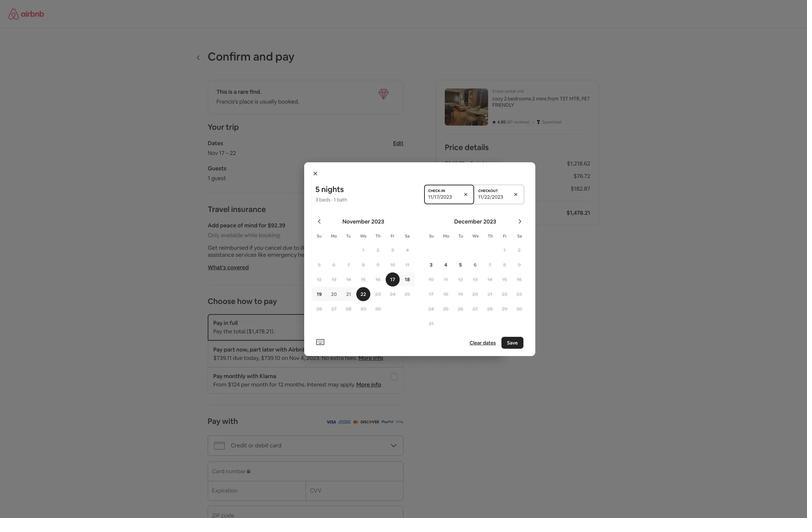 Task type: locate. For each thing, give the bounding box(es) containing it.
1 tu from the left
[[346, 233, 351, 239]]

1 19 from the left
[[317, 291, 322, 297]]

nov left '4,'
[[289, 354, 300, 362]]

2 20 from the left
[[473, 291, 478, 297]]

1 horizontal spatial 13
[[473, 276, 478, 282]]

1 visa card image from the top
[[326, 418, 336, 425]]

1 horizontal spatial 11
[[444, 276, 448, 282]]

find.
[[250, 88, 261, 96]]

1 vertical spatial 4 button
[[439, 258, 453, 272]]

superhost
[[542, 119, 562, 125]]

1 13 button from the left
[[327, 272, 341, 286]]

1 26 button from the left
[[312, 302, 327, 316]]

1 horizontal spatial to
[[294, 244, 299, 252]]

1 horizontal spatial 3 button
[[424, 258, 439, 272]]

1 21 from the left
[[346, 291, 351, 297]]

0 horizontal spatial 11 button
[[400, 258, 415, 272]]

to
[[294, 244, 299, 252], [254, 296, 262, 306]]

24 button
[[386, 287, 400, 301], [424, 302, 439, 316]]

to right how
[[254, 296, 262, 306]]

discover card image
[[360, 418, 379, 425], [360, 420, 379, 424]]

1 horizontal spatial 30 button
[[512, 302, 527, 316]]

2 tu from the left
[[459, 233, 463, 239]]

1 horizontal spatial part
[[250, 346, 261, 353]]

87
[[508, 119, 513, 125]]

1 horizontal spatial 7
[[489, 261, 491, 268]]

pay with
[[208, 416, 238, 426]]

1 button
[[356, 243, 371, 257], [497, 243, 512, 257]]

27 button
[[327, 302, 341, 316], [468, 302, 483, 316]]

23
[[375, 291, 381, 297], [517, 291, 522, 297]]

2 button for december 2023
[[512, 243, 527, 257]]

2023 right december
[[484, 218, 496, 225]]

get
[[208, 244, 218, 252]]

2 19 button from the left
[[453, 287, 468, 301]]

0 horizontal spatial 14
[[346, 276, 351, 282]]

12 button
[[312, 272, 327, 286], [453, 272, 468, 286]]

0 horizontal spatial 16
[[376, 276, 381, 282]]

10 for the left 10 button
[[390, 261, 395, 268]]

6
[[333, 261, 336, 268], [474, 261, 477, 268]]

14 button
[[341, 272, 356, 286], [483, 272, 497, 286]]

more info button
[[359, 354, 383, 362], [357, 381, 381, 388]]

1 vertical spatial to
[[254, 296, 262, 306]]

1 horizontal spatial 19 button
[[453, 287, 468, 301]]

2
[[504, 96, 507, 102], [532, 96, 535, 102], [377, 247, 380, 253], [518, 247, 521, 253]]

0 horizontal spatial 22 button
[[356, 287, 371, 301]]

$243.72 x 5 nights button
[[445, 160, 491, 167]]

0 horizontal spatial 18
[[405, 276, 410, 282]]

0 horizontal spatial airbnb
[[288, 346, 306, 353]]

sa
[[405, 233, 410, 239], [517, 233, 522, 239]]

airbnb
[[445, 185, 463, 192], [288, 346, 306, 353]]

2 26 button from the left
[[453, 302, 468, 316]]

0 vertical spatial and
[[253, 49, 273, 64]]

confirm
[[208, 49, 251, 64]]

is
[[229, 88, 233, 96], [255, 98, 258, 105]]

0 vertical spatial 4 button
[[400, 243, 415, 257]]

nov inside pay part now, part later with airbnb $739.11 due today,  $739.10 on nov 4, 2023. no extra fees. more info
[[289, 354, 300, 362]]

info right apply. on the bottom of page
[[371, 381, 381, 388]]

paypal image
[[381, 418, 394, 425], [381, 420, 394, 424]]

1 horizontal spatial due
[[283, 244, 293, 252]]

2 13 from the left
[[473, 276, 478, 282]]

how
[[237, 296, 253, 306]]

2 visa card image from the top
[[326, 420, 336, 424]]

7
[[347, 261, 350, 268], [489, 261, 491, 268]]

2 8 from the left
[[503, 261, 506, 268]]

nov down "dates"
[[208, 149, 218, 157]]

part up today,
[[250, 346, 261, 353]]

2 13 button from the left
[[468, 272, 483, 286]]

23 for 1st 23 button
[[375, 291, 381, 297]]

0 vertical spatial pay
[[275, 49, 295, 64]]

16 for 1st 16 button from the left
[[376, 276, 381, 282]]

we
[[360, 233, 367, 239], [473, 233, 479, 239]]

17 button up '31' button
[[424, 287, 439, 301]]

1 26 from the left
[[317, 306, 322, 312]]

0 horizontal spatial 23 button
[[371, 287, 386, 301]]

from
[[548, 96, 559, 102]]

16 for first 16 button from the right
[[517, 276, 522, 282]]

2023 right november
[[371, 218, 384, 225]]

tu down december
[[459, 233, 463, 239]]

mtr,
[[570, 96, 581, 102]]

31
[[429, 320, 434, 327]]

2 1 button from the left
[[497, 243, 512, 257]]

0 horizontal spatial 8 button
[[356, 258, 371, 272]]

2 16 from the left
[[517, 276, 522, 282]]

12 inside the pay monthly with klarna from $124 per month for 12 months. interest may apply. more info
[[278, 381, 284, 388]]

info right 'fees.'
[[373, 354, 383, 362]]

2 9 button from the left
[[512, 258, 527, 272]]

1 6 button from the left
[[327, 258, 341, 272]]

add date text field down the fee
[[478, 194, 508, 200]]

1 horizontal spatial 24
[[429, 306, 434, 312]]

0 horizontal spatial th
[[376, 233, 381, 239]]

add date text field down airbnb service fee button
[[428, 194, 457, 200]]

1 vertical spatial 24 button
[[424, 302, 439, 316]]

is down find.
[[255, 98, 258, 105]]

1 horizontal spatial for
[[269, 381, 277, 388]]

17 left –
[[219, 149, 225, 157]]

1 we from the left
[[360, 233, 367, 239]]

17 for the top 17 button
[[390, 276, 395, 282]]

17 button down get
[[386, 272, 400, 286]]

rental
[[505, 89, 516, 94]]

1 1 button from the left
[[356, 243, 371, 257]]

your trip
[[208, 122, 239, 132]]

11
[[406, 261, 410, 268], [444, 276, 448, 282]]

2 14 button from the left
[[483, 272, 497, 286]]

0 vertical spatial 4
[[406, 247, 409, 253]]

30 for second 30 button
[[517, 306, 522, 312]]

24
[[390, 291, 396, 297], [429, 306, 434, 312]]

0 vertical spatial 18
[[405, 276, 410, 282]]

1 vertical spatial more
[[357, 381, 370, 388]]

16
[[376, 276, 381, 282], [517, 276, 522, 282]]

due down the "now,"
[[233, 354, 243, 362]]

2 15 from the left
[[502, 276, 507, 282]]

0 vertical spatial for
[[259, 222, 267, 229]]

2 th from the left
[[488, 233, 493, 239]]

1 horizontal spatial 17
[[390, 276, 395, 282]]

1 vertical spatial 25
[[443, 306, 449, 312]]

2 vertical spatial with
[[222, 416, 238, 426]]

th up plus,
[[376, 233, 381, 239]]

pay in full pay the total ($1,478.21).
[[213, 319, 275, 335]]

pet
[[582, 96, 590, 102]]

nights right x
[[475, 160, 491, 167]]

2 add date text field from the left
[[478, 194, 508, 200]]

1 horizontal spatial 10
[[429, 276, 434, 282]]

add
[[208, 222, 219, 229]]

3 for 3 button to the top
[[391, 247, 394, 253]]

1 horizontal spatial mo
[[443, 233, 449, 239]]

the
[[224, 328, 232, 335]]

only
[[208, 232, 220, 239]]

now,
[[236, 346, 249, 353]]

su
[[317, 233, 322, 239], [429, 233, 434, 239]]

american express card image left mastercard icon
[[338, 420, 351, 424]]

we down december 2023
[[473, 233, 479, 239]]

22 for first 22 'button' from the right
[[502, 291, 508, 297]]

1 button for november 2023
[[356, 243, 371, 257]]

–
[[226, 149, 229, 157]]

1 vertical spatial more info button
[[357, 381, 381, 388]]

1 2 button from the left
[[371, 243, 386, 257]]

1 8 button from the left
[[356, 258, 371, 272]]

1 inside guests 1 guest
[[208, 175, 210, 182]]

1 horizontal spatial 18
[[444, 291, 448, 297]]

1 23 from the left
[[375, 291, 381, 297]]

1 30 from the left
[[375, 306, 381, 312]]

like
[[258, 251, 266, 259]]

1 15 from the left
[[361, 276, 366, 282]]

for
[[259, 222, 267, 229], [269, 381, 277, 388]]

american express card image left mastercard image
[[338, 418, 351, 425]]

price
[[445, 142, 463, 152]]

1 vertical spatial nights
[[321, 184, 344, 194]]

2 21 button from the left
[[483, 287, 497, 301]]

None radio
[[390, 373, 398, 381]]

5
[[470, 160, 473, 167], [316, 184, 320, 194], [318, 261, 321, 268], [459, 261, 462, 268]]

to inside get reimbursed if you cancel due to illness, flight delays, and more. plus, get assistance services like emergency help.
[[294, 244, 299, 252]]

is left a
[[229, 88, 233, 96]]

1 21 button from the left
[[341, 287, 356, 301]]

1 horizontal spatial 29
[[502, 306, 508, 312]]

1 horizontal spatial 26
[[458, 306, 464, 312]]

0 horizontal spatial su
[[317, 233, 322, 239]]

2 part from the left
[[250, 346, 261, 353]]

1 7 from the left
[[347, 261, 350, 268]]

1 vertical spatial pay
[[264, 296, 277, 306]]

0 vertical spatial 25 button
[[400, 287, 415, 301]]

1 horizontal spatial is
[[255, 98, 258, 105]]

25 for the bottom 25 button
[[443, 306, 449, 312]]

16 button
[[371, 272, 386, 286], [512, 272, 527, 286]]

info
[[373, 354, 383, 362], [371, 381, 381, 388]]

None radio
[[390, 320, 398, 327], [390, 346, 398, 354], [390, 320, 398, 327], [390, 346, 398, 354]]

22 inside dates nov 17 – 22
[[230, 149, 236, 157]]

clear
[[470, 340, 482, 346]]

1 14 button from the left
[[341, 272, 356, 286]]

26 button
[[312, 302, 327, 316], [453, 302, 468, 316]]

dates dialog
[[304, 162, 757, 356]]

1 horizontal spatial 16
[[517, 276, 522, 282]]

on
[[282, 354, 288, 362]]

1 horizontal spatial 4
[[445, 261, 447, 268]]

0 horizontal spatial 10
[[390, 261, 395, 268]]

1 horizontal spatial 21
[[488, 291, 492, 297]]

0 horizontal spatial 7 button
[[341, 258, 356, 272]]

discover card image right mastercard image
[[360, 418, 379, 425]]

1 horizontal spatial 23
[[517, 291, 522, 297]]

0 vertical spatial more
[[359, 354, 372, 362]]

2 22 button from the left
[[497, 287, 512, 301]]

tu up delays,
[[346, 233, 351, 239]]

0 horizontal spatial 21 button
[[341, 287, 356, 301]]

2 30 from the left
[[517, 306, 522, 312]]

2 29 button from the left
[[497, 302, 512, 316]]

0 horizontal spatial 7
[[347, 261, 350, 268]]

0 horizontal spatial 1 button
[[356, 243, 371, 257]]

2 button
[[371, 243, 386, 257], [512, 243, 527, 257]]

1 horizontal spatial 11 button
[[439, 272, 453, 286]]

google pay image
[[396, 418, 404, 425]]

and left more.
[[352, 244, 362, 252]]

19
[[317, 291, 322, 297], [458, 291, 463, 297]]

dates
[[483, 340, 496, 346]]

paypal image left google pay image
[[381, 418, 394, 425]]

17 down get
[[390, 276, 395, 282]]

17 up 31
[[429, 291, 434, 297]]

discover card image right mastercard icon
[[360, 420, 379, 424]]

more right apply. on the bottom of page
[[357, 381, 370, 388]]

0 horizontal spatial 11
[[406, 261, 410, 268]]

apply.
[[340, 381, 355, 388]]

2 19 from the left
[[458, 291, 463, 297]]

with inside the pay monthly with klarna from $124 per month for 12 months. interest may apply. more info
[[247, 373, 258, 380]]

2 27 button from the left
[[468, 302, 483, 316]]

1 horizontal spatial 16 button
[[512, 272, 527, 286]]

0 vertical spatial 24
[[390, 291, 396, 297]]

Add date text field
[[428, 194, 457, 200], [478, 194, 508, 200]]

29
[[361, 306, 366, 312], [502, 306, 508, 312]]

1 vertical spatial 3
[[391, 247, 394, 253]]

back image
[[196, 55, 201, 60]]

0 horizontal spatial nov
[[208, 149, 218, 157]]

airbnb up '4,'
[[288, 346, 306, 353]]

may
[[328, 381, 339, 388]]

1 part from the left
[[224, 346, 235, 353]]

1 horizontal spatial 28
[[487, 306, 493, 312]]

guests
[[208, 165, 226, 172]]

22 button
[[356, 287, 371, 301], [497, 287, 512, 301]]

1 mo from the left
[[331, 233, 337, 239]]

pay
[[275, 49, 295, 64], [264, 296, 277, 306]]

and
[[253, 49, 273, 64], [352, 244, 362, 252]]

0 vertical spatial 18 button
[[400, 272, 415, 286]]

18 button down get
[[400, 272, 415, 286]]

2 discover card image from the top
[[360, 420, 379, 424]]

with
[[276, 346, 287, 353], [247, 373, 258, 380], [222, 416, 238, 426]]

more info button for pay monthly with klarna from $124 per month for 12 months. interest may apply. more info
[[357, 381, 381, 388]]

5 button
[[312, 258, 327, 272], [453, 258, 468, 272]]

1 sa from the left
[[405, 233, 410, 239]]

1 horizontal spatial 8
[[503, 261, 506, 268]]

1 horizontal spatial 24 button
[[424, 302, 439, 316]]

11 for bottom 11 button
[[444, 276, 448, 282]]

1 9 button from the left
[[371, 258, 386, 272]]

0 horizontal spatial and
[[253, 49, 273, 64]]

8
[[362, 261, 365, 268], [503, 261, 506, 268]]

and right 'confirm' at the top of page
[[253, 49, 273, 64]]

1 5 button from the left
[[312, 258, 327, 272]]

22
[[230, 149, 236, 157], [361, 291, 366, 297], [502, 291, 508, 297]]

th down december 2023
[[488, 233, 493, 239]]

2 28 from the left
[[487, 306, 493, 312]]

1 fr from the left
[[391, 233, 395, 239]]

from
[[213, 381, 227, 388]]

1 16 from the left
[[376, 276, 381, 282]]

26
[[317, 306, 322, 312], [458, 306, 464, 312]]

18 for the left 18 button
[[405, 276, 410, 282]]

0 vertical spatial 24 button
[[386, 287, 400, 301]]

pay for monthly
[[213, 373, 223, 380]]

we up more.
[[360, 233, 367, 239]]

visa card image left mastercard icon
[[326, 420, 336, 424]]

2 paypal image from the top
[[381, 420, 394, 424]]

21 button
[[341, 287, 356, 301], [483, 287, 497, 301]]

0 horizontal spatial 26 button
[[312, 302, 327, 316]]

15 for first the 15 button from right
[[502, 276, 507, 282]]

1 9 from the left
[[377, 261, 380, 268]]

2 9 from the left
[[518, 261, 521, 268]]

18 button up '31' button
[[439, 287, 453, 301]]

0 horizontal spatial 29 button
[[356, 302, 371, 316]]

2 2023 from the left
[[484, 218, 496, 225]]

pay for in
[[213, 319, 223, 327]]

more right 'fees.'
[[359, 354, 372, 362]]

0 vertical spatial is
[[229, 88, 233, 96]]

visa card image left mastercard image
[[326, 418, 336, 425]]

1 vertical spatial 11
[[444, 276, 448, 282]]

more info button right apply. on the bottom of page
[[357, 381, 381, 388]]

1 horizontal spatial 25
[[443, 306, 449, 312]]

paypal image left google pay icon
[[381, 420, 394, 424]]

0 horizontal spatial for
[[259, 222, 267, 229]]

1 horizontal spatial 20
[[473, 291, 478, 297]]

15
[[361, 276, 366, 282], [502, 276, 507, 282]]

0 horizontal spatial 30 button
[[371, 302, 386, 316]]

$124
[[228, 381, 240, 388]]

2 27 from the left
[[473, 306, 478, 312]]

1 paypal image from the top
[[381, 418, 394, 425]]

to left illness,
[[294, 244, 299, 252]]

pay inside the pay monthly with klarna from $124 per month for 12 months. interest may apply. more info
[[213, 373, 223, 380]]

1 horizontal spatial 28 button
[[483, 302, 497, 316]]

1
[[208, 175, 210, 182], [334, 196, 336, 203], [362, 247, 364, 253], [504, 247, 506, 253]]

1 horizontal spatial 4 button
[[439, 258, 453, 272]]

0 horizontal spatial 15 button
[[356, 272, 371, 286]]

edit button
[[393, 140, 404, 147]]

visa card image
[[326, 418, 336, 425], [326, 420, 336, 424]]

1 horizontal spatial 12 button
[[453, 272, 468, 286]]

0 horizontal spatial tu
[[346, 233, 351, 239]]

due
[[283, 244, 293, 252], [233, 354, 243, 362]]

2 23 from the left
[[517, 291, 522, 297]]

more info button right 'fees.'
[[359, 354, 383, 362]]

for down klarna
[[269, 381, 277, 388]]

1 vertical spatial 4
[[445, 261, 447, 268]]

29 button
[[356, 302, 371, 316], [497, 302, 512, 316]]

0 horizontal spatial 10 button
[[386, 258, 400, 272]]

0 horizontal spatial 17 button
[[386, 272, 400, 286]]

month
[[251, 381, 268, 388]]

pay inside pay part now, part later with airbnb $739.11 due today,  $739.10 on nov 4, 2023. no extra fees. more info
[[213, 346, 223, 353]]

for right mind
[[259, 222, 267, 229]]

pay for part
[[213, 346, 223, 353]]

airbnb left service at the right of page
[[445, 185, 463, 192]]

1 vertical spatial 10 button
[[424, 272, 439, 286]]

0 horizontal spatial part
[[224, 346, 235, 353]]

nov
[[208, 149, 218, 157], [289, 354, 300, 362]]

reviews
[[514, 119, 528, 125]]

mo
[[331, 233, 337, 239], [443, 233, 449, 239]]

1 30 button from the left
[[371, 302, 386, 316]]

1 horizontal spatial 30
[[517, 306, 522, 312]]

19 for 1st 19 button from left
[[317, 291, 322, 297]]

2 14 from the left
[[488, 276, 493, 282]]

3 for 3 button to the bottom
[[430, 261, 433, 268]]

19 for 2nd 19 button from left
[[458, 291, 463, 297]]

mastercard image
[[353, 418, 358, 425]]

0 horizontal spatial 2 button
[[371, 243, 386, 257]]

nights up beds
[[321, 184, 344, 194]]

0 horizontal spatial we
[[360, 233, 367, 239]]

american express card image
[[338, 418, 351, 425], [338, 420, 351, 424]]

3
[[316, 196, 318, 203], [391, 247, 394, 253], [430, 261, 433, 268]]

1 vertical spatial info
[[371, 381, 381, 388]]

2 2 button from the left
[[512, 243, 527, 257]]

part up '$739.11'
[[224, 346, 235, 353]]

1 horizontal spatial add date text field
[[478, 194, 508, 200]]

1 horizontal spatial th
[[488, 233, 493, 239]]

due right cancel
[[283, 244, 293, 252]]

0 horizontal spatial 30
[[375, 306, 381, 312]]

add peace of mind for $92.39 only available while booking.
[[208, 222, 285, 239]]

and inside get reimbursed if you cancel due to illness, flight delays, and more. plus, get assistance services like emergency help.
[[352, 244, 362, 252]]

1 14 from the left
[[346, 276, 351, 282]]



Task type: describe. For each thing, give the bounding box(es) containing it.
15 for second the 15 button from right
[[361, 276, 366, 282]]

0 horizontal spatial 4 button
[[400, 243, 415, 257]]

1 vertical spatial 25 button
[[439, 302, 453, 316]]

booking.
[[259, 232, 281, 239]]

guests 1 guest
[[208, 165, 226, 182]]

more inside pay part now, part later with airbnb $739.11 due today,  $739.10 on nov 4, 2023. no extra fees. more info
[[359, 354, 372, 362]]

for inside 'add peace of mind for $92.39 only available while booking.'
[[259, 222, 267, 229]]

4,
[[301, 354, 305, 362]]

info inside pay part now, part later with airbnb $739.11 due today,  $739.10 on nov 4, 2023. no extra fees. more info
[[373, 354, 383, 362]]

2023 for november 2023
[[371, 218, 384, 225]]

2 28 button from the left
[[483, 302, 497, 316]]

more.
[[363, 244, 378, 252]]

0 vertical spatial 3
[[316, 196, 318, 203]]

1 button for december 2023
[[497, 243, 512, 257]]

($1,478.21).
[[247, 328, 275, 335]]

$243.72 x 5 nights
[[445, 160, 491, 167]]

1 horizontal spatial 18 button
[[439, 287, 453, 301]]

1 28 from the left
[[346, 306, 352, 312]]

service
[[464, 185, 482, 192]]

bath
[[337, 196, 347, 203]]

unit
[[517, 89, 524, 94]]

insurance
[[231, 204, 266, 214]]

1 7 button from the left
[[341, 258, 356, 272]]

choose
[[208, 296, 236, 306]]

1 vertical spatial 3 button
[[424, 258, 439, 272]]

services
[[236, 251, 257, 259]]

)
[[528, 119, 530, 125]]

due inside pay part now, part later with airbnb $739.11 due today,  $739.10 on nov 4, 2023. no extra fees. more info
[[233, 354, 243, 362]]

1 15 button from the left
[[356, 272, 371, 286]]

dates
[[208, 140, 223, 147]]

1 add date text field from the left
[[428, 194, 457, 200]]

2 16 button from the left
[[512, 272, 527, 286]]

1 8 from the left
[[362, 261, 365, 268]]

0 horizontal spatial 24 button
[[386, 287, 400, 301]]

choose how to pay
[[208, 296, 277, 306]]

(
[[507, 119, 508, 125]]

2 6 button from the left
[[468, 258, 483, 272]]

0 horizontal spatial to
[[254, 296, 262, 306]]

due inside get reimbursed if you cancel due to illness, flight delays, and more. plus, get assistance services like emergency help.
[[283, 244, 293, 252]]

4.85 ( 87 reviews )
[[498, 119, 530, 125]]

pay monthly with klarna from $124 per month for 12 months. interest may apply. more info
[[213, 373, 381, 388]]

later
[[262, 346, 274, 353]]

23 for first 23 button from right
[[517, 291, 522, 297]]

emergency
[[268, 251, 297, 259]]

google pay image
[[396, 420, 404, 424]]

1 13 from the left
[[332, 276, 336, 282]]

$243.72
[[445, 160, 465, 167]]

available
[[221, 232, 243, 239]]

1 su from the left
[[317, 233, 322, 239]]

more info button for pay part now, part later with airbnb $739.11 due today,  $739.10 on nov 4, 2023. no extra fees. more info
[[359, 354, 383, 362]]

1 horizontal spatial nights
[[475, 160, 491, 167]]

price details
[[445, 142, 489, 152]]

edit
[[393, 140, 404, 147]]

trip
[[226, 122, 239, 132]]

1 28 button from the left
[[341, 302, 356, 316]]

2 6 from the left
[[474, 261, 477, 268]]

$1,478.21
[[567, 209, 590, 217]]

clear dates
[[470, 340, 496, 346]]

in
[[224, 319, 228, 327]]

travel insurance
[[208, 204, 266, 214]]

3 beds
[[316, 196, 331, 203]]

9 for second the 9 button
[[518, 261, 521, 268]]

what's covered button
[[208, 264, 249, 271]]

rare
[[238, 88, 249, 96]]

2 5 button from the left
[[453, 258, 468, 272]]

17 inside dates nov 17 – 22
[[219, 149, 225, 157]]

1 29 from the left
[[361, 306, 366, 312]]

2 sa from the left
[[517, 233, 522, 239]]

2 21 from the left
[[488, 291, 492, 297]]

mind
[[244, 222, 258, 229]]

5 nights
[[316, 184, 344, 194]]

2 8 button from the left
[[497, 258, 512, 272]]

0 horizontal spatial with
[[222, 416, 238, 426]]

0 horizontal spatial 25 button
[[400, 287, 415, 301]]

you
[[254, 244, 264, 252]]

total
[[233, 328, 245, 335]]

airbnb inside pay part now, part later with airbnb $739.11 due today,  $739.10 on nov 4, 2023. no extra fees. more info
[[288, 346, 306, 353]]

2 7 button from the left
[[483, 258, 497, 272]]

airbnb service fee button
[[445, 185, 492, 192]]

monthly
[[224, 373, 246, 380]]

0 horizontal spatial 4
[[406, 247, 409, 253]]

2 horizontal spatial 12
[[458, 276, 463, 282]]

confirm and pay
[[208, 49, 295, 64]]

1 horizontal spatial 10 button
[[424, 272, 439, 286]]

entire
[[493, 89, 504, 94]]

30 for first 30 button from left
[[375, 306, 381, 312]]

1 27 from the left
[[331, 306, 337, 312]]

booked.
[[278, 98, 299, 105]]

this
[[217, 88, 227, 96]]

while
[[244, 232, 258, 239]]

get
[[392, 244, 401, 252]]

17 for the bottommost 17 button
[[429, 291, 434, 297]]

25 for leftmost 25 button
[[405, 291, 410, 297]]

1 vertical spatial 17 button
[[424, 287, 439, 301]]

$739.11
[[213, 354, 232, 362]]

0 vertical spatial 17 button
[[386, 272, 400, 286]]

0 horizontal spatial 24
[[390, 291, 396, 297]]

1 22 button from the left
[[356, 287, 371, 301]]

x
[[466, 160, 469, 167]]

a
[[234, 88, 237, 96]]

1 bath
[[334, 196, 347, 203]]

2 12 button from the left
[[453, 272, 468, 286]]

if
[[250, 244, 253, 252]]

$739.10
[[261, 354, 280, 362]]

for inside the pay monthly with klarna from $124 per month for 12 months. interest may apply. more info
[[269, 381, 277, 388]]

0 horizontal spatial 18 button
[[400, 272, 415, 286]]

entire rental unit cozy 2 bedrooms 2 mins from tst mtr, pet friendly
[[493, 89, 590, 108]]

december
[[454, 218, 482, 225]]

1 23 button from the left
[[371, 287, 386, 301]]

delays,
[[333, 244, 351, 252]]

friendly
[[493, 102, 514, 108]]

1 20 from the left
[[331, 291, 337, 297]]

nov inside dates nov 17 – 22
[[208, 149, 218, 157]]

2023.
[[307, 354, 321, 362]]

1 6 from the left
[[333, 261, 336, 268]]

1 29 button from the left
[[356, 302, 371, 316]]

1 american express card image from the top
[[338, 418, 351, 425]]

2 29 from the left
[[502, 306, 508, 312]]

2 button for november 2023
[[371, 243, 386, 257]]

pay part now, part later with airbnb $739.11 due today,  $739.10 on nov 4, 2023. no extra fees. more info
[[213, 346, 383, 362]]

1 27 button from the left
[[327, 302, 341, 316]]

2 23 button from the left
[[512, 287, 527, 301]]

of
[[238, 222, 243, 229]]

22 for first 22 'button' from the left
[[361, 291, 366, 297]]

2 mo from the left
[[443, 233, 449, 239]]

travel
[[208, 204, 230, 214]]

pay for with
[[208, 416, 221, 426]]

cozy
[[493, 96, 503, 102]]

2023 for december 2023
[[484, 218, 496, 225]]

0 vertical spatial airbnb
[[445, 185, 463, 192]]

9 for second the 9 button from right
[[377, 261, 380, 268]]

1 vertical spatial 11 button
[[439, 272, 453, 286]]

1 20 button from the left
[[327, 287, 341, 301]]

mins
[[536, 96, 547, 102]]

0 horizontal spatial is
[[229, 88, 233, 96]]

4.85
[[498, 119, 506, 125]]

clear dates button
[[467, 337, 499, 349]]

1 horizontal spatial 12
[[317, 276, 322, 282]]

per
[[241, 381, 250, 388]]

•
[[533, 118, 534, 126]]

2 we from the left
[[473, 233, 479, 239]]

nights inside dates dialog
[[321, 184, 344, 194]]

details
[[465, 142, 489, 152]]

airbnb service fee
[[445, 185, 492, 192]]

10 for rightmost 10 button
[[429, 276, 434, 282]]

31 button
[[424, 316, 439, 330]]

bedrooms
[[508, 96, 531, 102]]

2 15 button from the left
[[497, 272, 512, 286]]

today,
[[244, 354, 260, 362]]

tst
[[560, 96, 569, 102]]

2 30 button from the left
[[512, 302, 527, 316]]

francis's
[[217, 98, 238, 105]]

11 for the top 11 button
[[406, 261, 410, 268]]

2 26 from the left
[[458, 306, 464, 312]]

info inside the pay monthly with klarna from $124 per month for 12 months. interest may apply. more info
[[371, 381, 381, 388]]

2 20 button from the left
[[468, 287, 483, 301]]

2 su from the left
[[429, 233, 434, 239]]

with inside pay part now, part later with airbnb $739.11 due today,  $739.10 on nov 4, 2023. no extra fees. more info
[[276, 346, 287, 353]]

your
[[208, 122, 224, 132]]

place
[[239, 98, 253, 105]]

2 7 from the left
[[489, 261, 491, 268]]

1 vertical spatial is
[[255, 98, 258, 105]]

1 discover card image from the top
[[360, 418, 379, 425]]

$92.39
[[268, 222, 285, 229]]

usually
[[260, 98, 277, 105]]

1 12 button from the left
[[312, 272, 327, 286]]

1 19 button from the left
[[312, 287, 327, 301]]

2 fr from the left
[[503, 233, 507, 239]]

calendar application
[[304, 210, 757, 337]]

illness,
[[301, 244, 317, 252]]

0 vertical spatial 3 button
[[386, 243, 400, 257]]

beds
[[319, 196, 331, 203]]

more inside the pay monthly with klarna from $124 per month for 12 months. interest may apply. more info
[[357, 381, 370, 388]]

mastercard image
[[353, 420, 358, 424]]

1 th from the left
[[376, 233, 381, 239]]

2 american express card image from the top
[[338, 420, 351, 424]]

18 for right 18 button
[[444, 291, 448, 297]]

$1,218.62
[[567, 160, 590, 167]]

november 2023
[[343, 218, 384, 225]]

1 16 button from the left
[[371, 272, 386, 286]]

no
[[322, 354, 329, 362]]

dates nov 17 – 22
[[208, 140, 236, 157]]

0 vertical spatial 11 button
[[400, 258, 415, 272]]

klarna
[[260, 373, 276, 380]]

fees.
[[345, 354, 357, 362]]



Task type: vqa. For each thing, say whether or not it's contained in the screenshot.
left 18 button
yes



